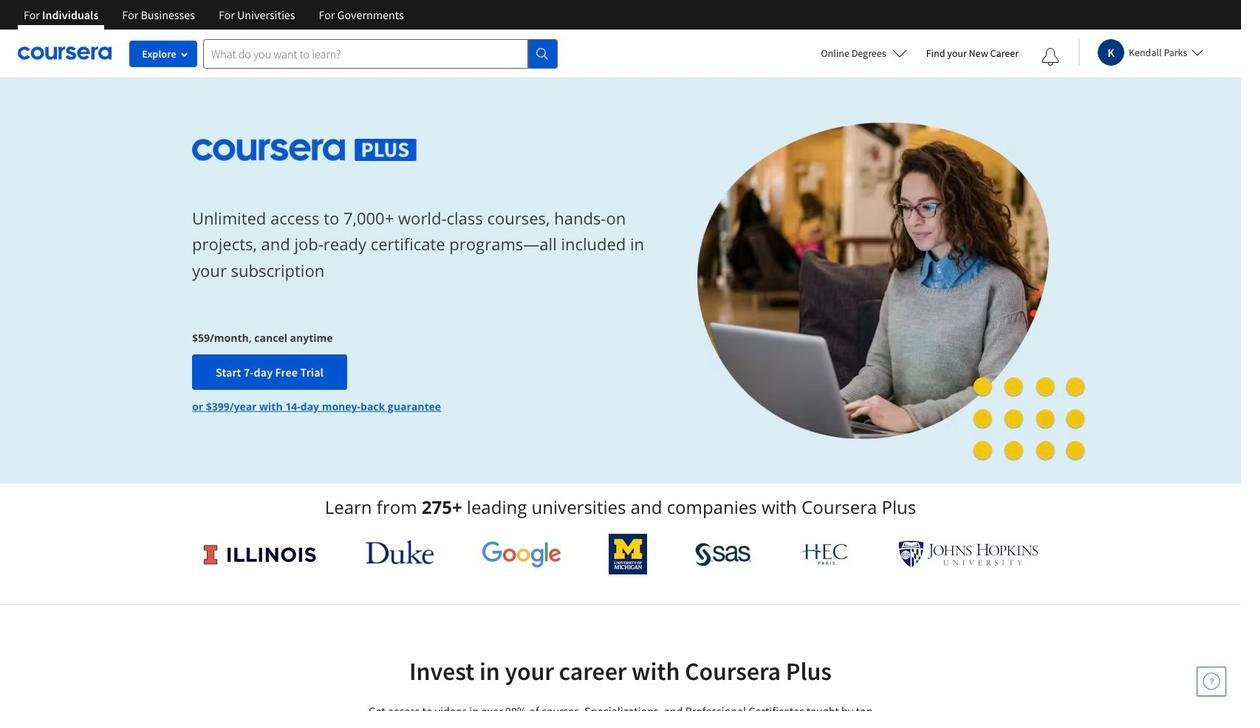 Task type: locate. For each thing, give the bounding box(es) containing it.
google image
[[482, 541, 562, 568]]

hec paris image
[[799, 540, 851, 570]]

What do you want to learn? text field
[[203, 39, 529, 68]]

None search field
[[203, 39, 558, 68]]

coursera image
[[18, 42, 112, 65]]

help center image
[[1203, 673, 1221, 691]]



Task type: vqa. For each thing, say whether or not it's contained in the screenshot.
UNIVERSITY OF ILLINOIS AT URBANA-CHAMPAIGN LOGO
no



Task type: describe. For each thing, give the bounding box(es) containing it.
duke university image
[[366, 541, 434, 565]]

banner navigation
[[12, 0, 416, 30]]

university of illinois at urbana-champaign image
[[203, 543, 318, 567]]

sas image
[[695, 543, 752, 567]]

johns hopkins university image
[[899, 541, 1039, 568]]

coursera plus image
[[192, 139, 417, 161]]

university of michigan image
[[609, 534, 648, 575]]



